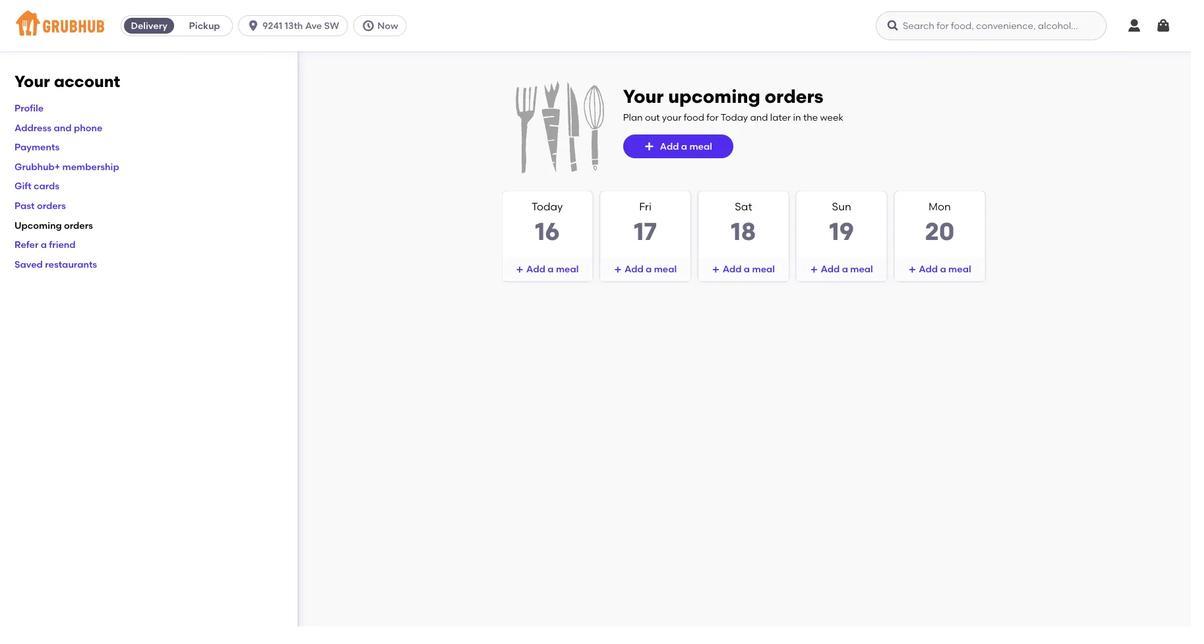Task type: vqa. For each thing, say whether or not it's contained in the screenshot.
18 meal
yes



Task type: locate. For each thing, give the bounding box(es) containing it.
add a meal down 19
[[821, 264, 874, 275]]

svg image
[[1127, 18, 1143, 34], [247, 19, 260, 32], [645, 141, 655, 152], [614, 266, 622, 274], [811, 266, 819, 274]]

add a meal
[[660, 141, 713, 152], [527, 264, 579, 275], [625, 264, 677, 275], [723, 264, 775, 275], [821, 264, 874, 275], [920, 264, 972, 275]]

sun 19
[[830, 200, 855, 247]]

a down 18
[[744, 264, 750, 275]]

today
[[721, 112, 749, 123], [532, 200, 563, 213]]

out
[[645, 112, 660, 123]]

mon
[[929, 200, 952, 213]]

saved restaurants
[[15, 259, 97, 270]]

your up profile link on the left top of the page
[[15, 72, 50, 91]]

19
[[830, 217, 855, 247]]

upcoming orders link
[[15, 220, 93, 231]]

restaurants
[[45, 259, 97, 270]]

svg image for 'add a meal' button under your
[[645, 141, 655, 152]]

a down 16
[[548, 264, 554, 275]]

past orders
[[15, 200, 66, 211]]

a down 20
[[941, 264, 947, 275]]

meal
[[690, 141, 713, 152], [556, 264, 579, 275], [655, 264, 677, 275], [753, 264, 775, 275], [851, 264, 874, 275], [949, 264, 972, 275]]

past
[[15, 200, 35, 211]]

add a meal button for 19
[[797, 258, 887, 281]]

orders up friend
[[64, 220, 93, 231]]

today 16
[[532, 200, 563, 247]]

add a meal button down 17
[[601, 258, 691, 281]]

meal down 20
[[949, 264, 972, 275]]

svg image inside 9241 13th ave sw "button"
[[247, 19, 260, 32]]

account
[[54, 72, 120, 91]]

past orders link
[[15, 200, 66, 211]]

food
[[684, 112, 705, 123]]

0 horizontal spatial today
[[532, 200, 563, 213]]

grubhub+ membership
[[15, 161, 119, 172]]

and
[[751, 112, 769, 123], [54, 122, 72, 133]]

orders
[[765, 85, 824, 108], [37, 200, 66, 211], [64, 220, 93, 231]]

0 vertical spatial orders
[[765, 85, 824, 108]]

later
[[771, 112, 791, 123]]

meal down 19
[[851, 264, 874, 275]]

add a meal down 20
[[920, 264, 972, 275]]

add down 20
[[920, 264, 939, 275]]

svg image inside now button
[[362, 19, 375, 32]]

1 vertical spatial orders
[[37, 200, 66, 211]]

meal for 20
[[949, 264, 972, 275]]

week
[[821, 112, 844, 123]]

1 vertical spatial today
[[532, 200, 563, 213]]

add a meal button down 19
[[797, 258, 887, 281]]

friend
[[49, 239, 76, 250]]

add a meal down 18
[[723, 264, 775, 275]]

add a meal button down 16
[[503, 258, 592, 281]]

17
[[634, 217, 657, 247]]

and left later
[[751, 112, 769, 123]]

payments link
[[15, 142, 60, 153]]

add for 20
[[920, 264, 939, 275]]

gift cards
[[15, 181, 60, 192]]

phone
[[74, 122, 103, 133]]

mon 20
[[926, 200, 955, 247]]

today up 16
[[532, 200, 563, 213]]

svg image for 17's 'add a meal' button
[[614, 266, 622, 274]]

upcoming
[[15, 220, 62, 231]]

orders for upcoming orders
[[64, 220, 93, 231]]

a for 17
[[646, 264, 652, 275]]

orders up upcoming orders link
[[37, 200, 66, 211]]

a down 19
[[843, 264, 849, 275]]

add a meal button down 18
[[699, 258, 789, 281]]

gift cards link
[[15, 181, 60, 192]]

meal for 17
[[655, 264, 677, 275]]

meal for 16
[[556, 264, 579, 275]]

meal down 16
[[556, 264, 579, 275]]

add a meal button down 20
[[896, 258, 985, 281]]

your
[[15, 72, 50, 91], [624, 85, 664, 108]]

for
[[707, 112, 719, 123]]

2 vertical spatial orders
[[64, 220, 93, 231]]

orders up in
[[765, 85, 824, 108]]

a
[[682, 141, 688, 152], [41, 239, 47, 250], [548, 264, 554, 275], [646, 264, 652, 275], [744, 264, 750, 275], [843, 264, 849, 275], [941, 264, 947, 275]]

a down 17
[[646, 264, 652, 275]]

1 horizontal spatial and
[[751, 112, 769, 123]]

add a meal down food
[[660, 141, 713, 152]]

your account
[[15, 72, 120, 91]]

sat
[[735, 200, 753, 213]]

grubhub+
[[15, 161, 60, 172]]

add a meal button for 16
[[503, 258, 592, 281]]

add down 18
[[723, 264, 742, 275]]

today right the for
[[721, 112, 749, 123]]

upcoming orders
[[15, 220, 93, 231]]

add a meal down 16
[[527, 264, 579, 275]]

13th
[[285, 20, 303, 31]]

gift
[[15, 181, 31, 192]]

meal for 18
[[753, 264, 775, 275]]

add
[[660, 141, 679, 152], [527, 264, 546, 275], [625, 264, 644, 275], [723, 264, 742, 275], [821, 264, 840, 275], [920, 264, 939, 275]]

add for 16
[[527, 264, 546, 275]]

add down 16
[[527, 264, 546, 275]]

add a meal button
[[624, 135, 734, 158], [503, 258, 592, 281], [601, 258, 691, 281], [699, 258, 789, 281], [797, 258, 887, 281], [896, 258, 985, 281]]

1 horizontal spatial your
[[624, 85, 664, 108]]

0 vertical spatial today
[[721, 112, 749, 123]]

svg image for 19's 'add a meal' button
[[811, 266, 819, 274]]

profile link
[[15, 102, 44, 114]]

meal down 18
[[753, 264, 775, 275]]

add a meal down 17
[[625, 264, 677, 275]]

a for 19
[[843, 264, 849, 275]]

a down food
[[682, 141, 688, 152]]

add down 19
[[821, 264, 840, 275]]

ave
[[305, 20, 322, 31]]

membership
[[62, 161, 119, 172]]

add down 17
[[625, 264, 644, 275]]

1 horizontal spatial today
[[721, 112, 749, 123]]

your up out
[[624, 85, 664, 108]]

svg image
[[1156, 18, 1172, 34], [362, 19, 375, 32], [887, 19, 900, 32], [516, 266, 524, 274], [713, 266, 720, 274], [909, 266, 917, 274]]

0 horizontal spatial your
[[15, 72, 50, 91]]

add a meal for 16
[[527, 264, 579, 275]]

address and phone link
[[15, 122, 103, 133]]

meal down 17
[[655, 264, 677, 275]]

and left phone
[[54, 122, 72, 133]]

your inside your upcoming orders plan out your food for today and later in the week
[[624, 85, 664, 108]]

refer a friend
[[15, 239, 76, 250]]

saved
[[15, 259, 43, 270]]

profile
[[15, 102, 44, 114]]



Task type: describe. For each thing, give the bounding box(es) containing it.
20
[[926, 217, 955, 247]]

fri
[[640, 200, 652, 213]]

9241 13th ave sw button
[[238, 15, 353, 36]]

grubhub+ membership link
[[15, 161, 119, 172]]

upcoming
[[669, 85, 761, 108]]

add down your
[[660, 141, 679, 152]]

orders for past orders
[[37, 200, 66, 211]]

your upcoming orders plan out your food for today and later in the week
[[624, 85, 844, 123]]

saved restaurants link
[[15, 259, 97, 270]]

your for upcoming
[[624, 85, 664, 108]]

meal down food
[[690, 141, 713, 152]]

refer
[[15, 239, 39, 250]]

18
[[731, 217, 757, 247]]

pickup button
[[177, 15, 232, 36]]

add a meal button for 17
[[601, 258, 691, 281]]

add a meal for 17
[[625, 264, 677, 275]]

add a meal for 19
[[821, 264, 874, 275]]

Search for food, convenience, alcohol... search field
[[876, 11, 1107, 40]]

plan
[[624, 112, 643, 123]]

address and phone
[[15, 122, 103, 133]]

add a meal for 20
[[920, 264, 972, 275]]

add for 18
[[723, 264, 742, 275]]

meal for 19
[[851, 264, 874, 275]]

9241 13th ave sw
[[263, 20, 339, 31]]

a for 16
[[548, 264, 554, 275]]

add for 19
[[821, 264, 840, 275]]

the
[[804, 112, 818, 123]]

delivery
[[131, 20, 167, 31]]

delivery button
[[122, 15, 177, 36]]

add a meal for 18
[[723, 264, 775, 275]]

pickup
[[189, 20, 220, 31]]

payments
[[15, 142, 60, 153]]

a for 18
[[744, 264, 750, 275]]

sat 18
[[731, 200, 757, 247]]

16
[[535, 217, 560, 247]]

today inside your upcoming orders plan out your food for today and later in the week
[[721, 112, 749, 123]]

now
[[378, 20, 398, 31]]

add a meal button for 18
[[699, 258, 789, 281]]

cards
[[34, 181, 60, 192]]

add a meal button for 20
[[896, 258, 985, 281]]

a right refer on the top
[[41, 239, 47, 250]]

refer a friend link
[[15, 239, 76, 250]]

and inside your upcoming orders plan out your food for today and later in the week
[[751, 112, 769, 123]]

9241
[[263, 20, 283, 31]]

sw
[[324, 20, 339, 31]]

main navigation navigation
[[0, 0, 1192, 51]]

fri 17
[[634, 200, 657, 247]]

in
[[794, 112, 802, 123]]

your for account
[[15, 72, 50, 91]]

now button
[[353, 15, 412, 36]]

add for 17
[[625, 264, 644, 275]]

orders inside your upcoming orders plan out your food for today and later in the week
[[765, 85, 824, 108]]

address
[[15, 122, 52, 133]]

0 horizontal spatial and
[[54, 122, 72, 133]]

your
[[663, 112, 682, 123]]

sun
[[833, 200, 852, 213]]

add a meal button down your
[[624, 135, 734, 158]]

a for 20
[[941, 264, 947, 275]]



